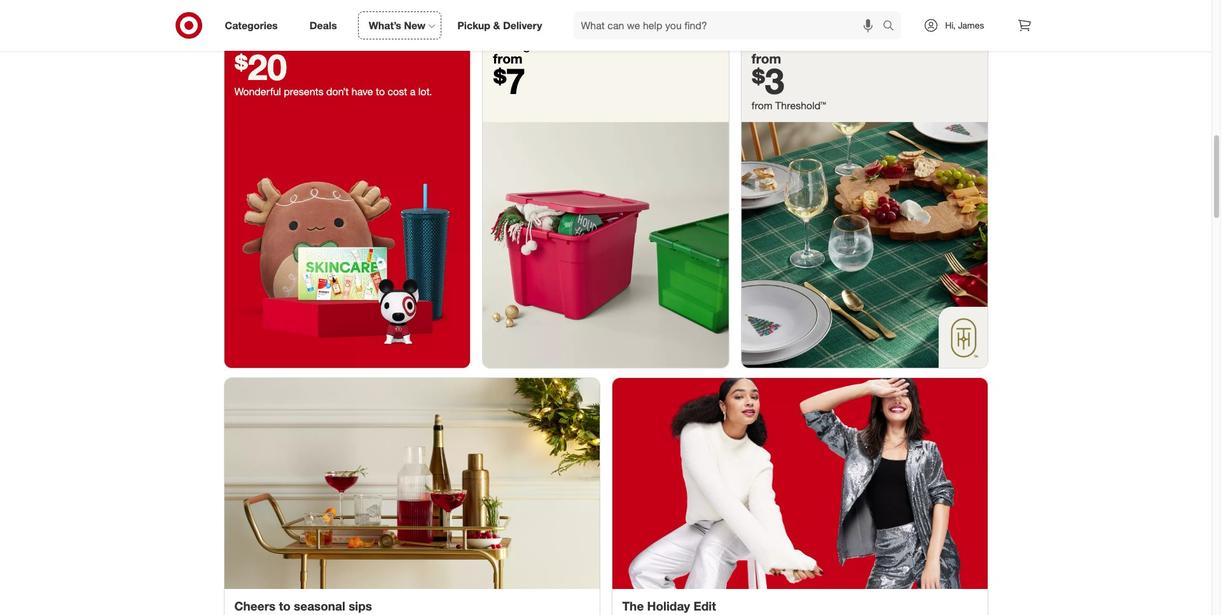 Task type: vqa. For each thing, say whether or not it's contained in the screenshot.
second 11:00pm from the top
no



Task type: describe. For each thing, give the bounding box(es) containing it.
holiday storage from
[[493, 22, 538, 67]]

storage
[[493, 36, 538, 53]]

the holiday edit
[[622, 599, 716, 614]]

cheers
[[234, 599, 276, 614]]

What can we help you find? suggestions appear below search field
[[573, 11, 886, 39]]

categories
[[225, 19, 278, 32]]

&
[[493, 19, 500, 32]]

pickup & delivery
[[457, 19, 542, 32]]

tableware
[[752, 36, 810, 53]]

from left threshold
[[752, 99, 773, 112]]

cost
[[388, 85, 407, 98]]

the
[[622, 599, 644, 614]]

threshold
[[775, 99, 821, 112]]

holiday for $3
[[752, 22, 797, 39]]

hi, james
[[945, 20, 984, 31]]

top gifts under
[[234, 22, 286, 53]]

deals
[[310, 19, 337, 32]]

categories link
[[214, 11, 294, 39]]

pickup
[[457, 19, 490, 32]]

new
[[404, 19, 426, 32]]

cheers to seasonal sips link
[[224, 378, 600, 616]]

1 vertical spatial to
[[279, 599, 291, 614]]

cheers to seasonal sips
[[234, 599, 372, 614]]

search
[[877, 20, 908, 33]]



Task type: locate. For each thing, give the bounding box(es) containing it.
edit
[[694, 599, 716, 614]]

0 horizontal spatial to
[[279, 599, 291, 614]]

from
[[493, 50, 523, 67], [752, 50, 781, 67], [752, 99, 773, 112]]

1 horizontal spatial holiday
[[647, 599, 690, 614]]

$20
[[234, 45, 287, 88]]

delivery
[[503, 19, 542, 32]]

™
[[821, 99, 826, 112]]

0 horizontal spatial holiday
[[493, 22, 538, 39]]

pickup & delivery link
[[447, 11, 558, 39]]

from down what can we help you find? suggestions appear below search field
[[752, 50, 781, 67]]

don't
[[326, 85, 349, 98]]

search button
[[877, 11, 908, 42]]

what's
[[369, 19, 401, 32]]

have
[[352, 85, 373, 98]]

holiday inside holiday tableware from
[[752, 22, 797, 39]]

a
[[410, 85, 416, 98]]

the holiday edit link
[[612, 378, 988, 616]]

seasonal
[[294, 599, 345, 614]]

from for $3
[[752, 50, 781, 67]]

0 vertical spatial to
[[376, 85, 385, 98]]

deals link
[[299, 11, 353, 39]]

gifts
[[260, 22, 286, 39]]

holiday inside the holiday edit link
[[647, 599, 690, 614]]

2 horizontal spatial holiday
[[752, 22, 797, 39]]

from inside holiday tableware from
[[752, 50, 781, 67]]

to
[[376, 85, 385, 98], [279, 599, 291, 614]]

wonderful presents don't have to cost a lot.
[[234, 85, 432, 98]]

$3
[[752, 59, 785, 102]]

holiday
[[493, 22, 538, 39], [752, 22, 797, 39], [647, 599, 690, 614]]

to right cheers
[[279, 599, 291, 614]]

what's new link
[[358, 11, 442, 39]]

to left cost
[[376, 85, 385, 98]]

holiday inside holiday storage from
[[493, 22, 538, 39]]

holiday tableware from
[[752, 22, 810, 67]]

holiday for $7
[[493, 22, 538, 39]]

sips
[[349, 599, 372, 614]]

from for $7
[[493, 50, 523, 67]]

from inside holiday storage from
[[493, 50, 523, 67]]

wonderful
[[234, 85, 281, 98]]

lot.
[[418, 85, 432, 98]]

top
[[234, 22, 256, 39]]

from threshold ™
[[752, 99, 826, 112]]

1 horizontal spatial to
[[376, 85, 385, 98]]

james
[[958, 20, 984, 31]]

hi,
[[945, 20, 956, 31]]

what's new
[[369, 19, 426, 32]]

$7
[[493, 59, 526, 102]]

presents
[[284, 85, 324, 98]]

from down the pickup & delivery link
[[493, 50, 523, 67]]

under
[[234, 36, 271, 53]]



